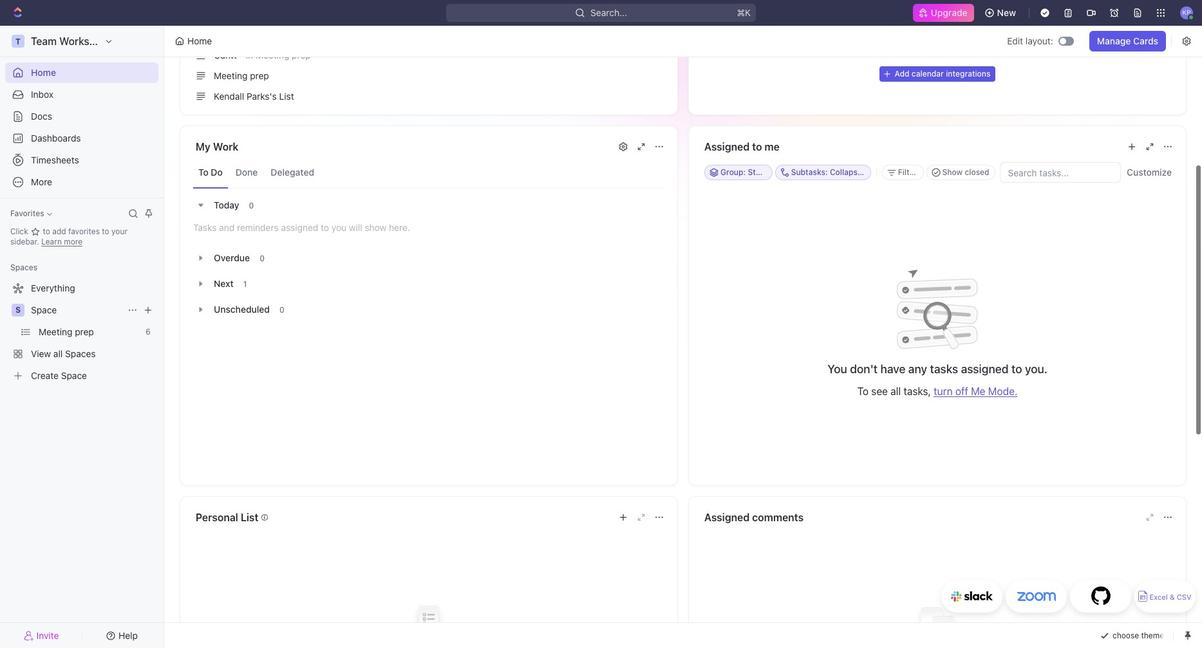 Task type: locate. For each thing, give the bounding box(es) containing it.
add
[[52, 227, 66, 236]]

to left you.
[[1011, 363, 1022, 376]]

you
[[331, 222, 347, 233]]

2 vertical spatial meeting
[[39, 326, 72, 337]]

kendall
[[214, 91, 244, 102]]

2 assigned from the top
[[704, 512, 750, 523]]

show
[[365, 222, 387, 233]]

invite user image
[[24, 630, 34, 642]]

new button
[[979, 3, 1024, 23]]

search...
[[590, 7, 627, 18]]

tree
[[5, 278, 158, 386]]

2 vertical spatial all
[[891, 386, 901, 397]]

assigned for assigned comments
[[704, 512, 750, 523]]

and
[[219, 222, 235, 233]]

0 right overdue
[[260, 253, 265, 263]]

⌘k
[[737, 7, 751, 18]]

0 horizontal spatial to
[[198, 167, 208, 178]]

today
[[214, 199, 239, 210]]

space down "everything"
[[31, 305, 57, 315]]

assigned
[[281, 222, 318, 233], [961, 363, 1009, 376]]

prep
[[292, 50, 311, 61], [250, 70, 269, 81], [75, 326, 94, 337]]

1 vertical spatial list
[[241, 512, 258, 523]]

meeting prep down "•"
[[214, 70, 269, 81]]

meeting prep
[[214, 70, 269, 81], [39, 326, 94, 337]]

assigned up 'group:'
[[704, 141, 750, 153]]

layout:
[[1026, 35, 1053, 46]]

0 up reminders
[[249, 201, 254, 210]]

list right personal
[[241, 512, 258, 523]]

tree inside sidebar navigation
[[5, 278, 158, 386]]

help button
[[86, 627, 158, 645]]

assigned for assigned to me
[[704, 141, 750, 153]]

invite
[[36, 630, 59, 641]]

0 vertical spatial prep
[[292, 50, 311, 61]]

prep up view all spaces link
[[75, 326, 94, 337]]

0 horizontal spatial meeting prep link
[[39, 322, 141, 343]]

0 vertical spatial 0
[[249, 201, 254, 210]]

subtasks: collapse all
[[791, 167, 873, 177]]

meeting prep up view all spaces
[[39, 326, 94, 337]]

add
[[895, 69, 910, 79]]

all right the 'see'
[[891, 386, 901, 397]]

list right parks's
[[279, 91, 294, 102]]

0 horizontal spatial all
[[53, 348, 63, 359]]

1 horizontal spatial list
[[279, 91, 294, 102]]

me
[[765, 141, 780, 153]]

delegated
[[271, 167, 314, 178]]

0 vertical spatial to
[[198, 167, 208, 178]]

1 horizontal spatial meeting
[[214, 70, 248, 81]]

spaces up create space link
[[65, 348, 96, 359]]

1 vertical spatial assigned
[[704, 512, 750, 523]]

2 horizontal spatial meeting
[[256, 50, 289, 61]]

2 vertical spatial prep
[[75, 326, 94, 337]]

to add favorites to your sidebar.
[[10, 227, 127, 247]]

edit
[[1007, 35, 1023, 46]]

assigned left comments
[[704, 512, 750, 523]]

show closed
[[942, 167, 989, 177]]

timesheets link
[[5, 150, 158, 171]]

don't
[[850, 363, 878, 376]]

2 horizontal spatial 0
[[279, 305, 284, 315]]

favorites
[[10, 209, 44, 218]]

0 horizontal spatial home
[[31, 67, 56, 78]]

everything
[[31, 283, 75, 294]]

kp button
[[1176, 3, 1197, 23]]

status
[[748, 167, 772, 177]]

new
[[997, 7, 1016, 18]]

will
[[349, 222, 362, 233]]

excel & csv link
[[1135, 581, 1196, 613]]

1 horizontal spatial meeting prep
[[214, 70, 269, 81]]

prep inside sidebar navigation
[[75, 326, 94, 337]]

to inside tab list
[[198, 167, 208, 178]]

prep up parks's
[[250, 70, 269, 81]]

1 horizontal spatial space
[[61, 370, 87, 381]]

1 horizontal spatial prep
[[250, 70, 269, 81]]

to left the 'see'
[[857, 386, 869, 397]]

t
[[15, 36, 21, 46]]

all right collapse
[[864, 167, 873, 177]]

dashboards link
[[5, 128, 158, 149]]

my
[[196, 141, 211, 153]]

0 vertical spatial all
[[864, 167, 873, 177]]

meeting right in
[[256, 50, 289, 61]]

1 horizontal spatial to
[[857, 386, 869, 397]]

filters button
[[882, 165, 924, 180]]

0 right unscheduled
[[279, 305, 284, 315]]

1 vertical spatial all
[[53, 348, 63, 359]]

0 vertical spatial assigned
[[704, 141, 750, 153]]

0 horizontal spatial 0
[[249, 201, 254, 210]]

0 horizontal spatial meeting
[[39, 326, 72, 337]]

show
[[942, 167, 963, 177]]

click
[[10, 227, 30, 236]]

meeting up view all spaces
[[39, 326, 72, 337]]

2 vertical spatial 0
[[279, 305, 284, 315]]

2 horizontal spatial all
[[891, 386, 901, 397]]

0 vertical spatial spaces
[[10, 263, 38, 272]]

2 horizontal spatial prep
[[292, 50, 311, 61]]

do
[[211, 167, 223, 178]]

manage cards button
[[1089, 31, 1166, 52]]

kendall parks's list link
[[191, 86, 672, 107]]

to
[[198, 167, 208, 178], [857, 386, 869, 397]]

tab list containing to do
[[193, 157, 664, 189]]

assigned left you
[[281, 222, 318, 233]]

1 horizontal spatial assigned
[[961, 363, 1009, 376]]

group:
[[720, 167, 746, 177]]

1 assigned from the top
[[704, 141, 750, 153]]

all
[[864, 167, 873, 177], [53, 348, 63, 359], [891, 386, 901, 397]]

1 vertical spatial prep
[[250, 70, 269, 81]]

0 vertical spatial home
[[187, 35, 212, 46]]

list
[[279, 91, 294, 102], [241, 512, 258, 523]]

space down view all spaces link
[[61, 370, 87, 381]]

help
[[119, 630, 138, 641]]

you.
[[1025, 363, 1047, 376]]

prep right in
[[292, 50, 311, 61]]

view
[[31, 348, 51, 359]]

spaces down sidebar.
[[10, 263, 38, 272]]

0 horizontal spatial space
[[31, 305, 57, 315]]

assigned up me at the right of the page
[[961, 363, 1009, 376]]

1 vertical spatial meeting prep
[[39, 326, 94, 337]]

0 vertical spatial meeting
[[256, 50, 289, 61]]

1 vertical spatial space
[[61, 370, 87, 381]]

gantt • in meeting prep
[[214, 50, 311, 61]]

0 vertical spatial meeting prep link
[[191, 66, 672, 86]]

1 vertical spatial 0
[[260, 253, 265, 263]]

0 horizontal spatial prep
[[75, 326, 94, 337]]

tasks,
[[904, 386, 931, 397]]

1 vertical spatial meeting prep link
[[39, 322, 141, 343]]

all right view
[[53, 348, 63, 359]]

1 horizontal spatial spaces
[[65, 348, 96, 359]]

my work
[[196, 141, 239, 153]]

meeting up kendall on the left top
[[214, 70, 248, 81]]

everything link
[[5, 278, 156, 299]]

meeting prep link
[[191, 66, 672, 86], [39, 322, 141, 343]]

mode.
[[988, 386, 1018, 397]]

unscheduled
[[214, 304, 270, 315]]

tree containing everything
[[5, 278, 158, 386]]

to left me
[[752, 141, 762, 153]]

0 horizontal spatial list
[[241, 512, 258, 523]]

home inside sidebar navigation
[[31, 67, 56, 78]]

1 horizontal spatial all
[[864, 167, 873, 177]]

more button
[[5, 172, 158, 193]]

to see all tasks, turn off me mode.
[[857, 386, 1018, 397]]

space
[[31, 305, 57, 315], [61, 370, 87, 381]]

1 horizontal spatial home
[[187, 35, 212, 46]]

to
[[752, 141, 762, 153], [321, 222, 329, 233], [43, 227, 50, 236], [102, 227, 109, 236], [1011, 363, 1022, 376]]

1 vertical spatial to
[[857, 386, 869, 397]]

csv
[[1177, 593, 1192, 602]]

dashboards
[[31, 133, 81, 144]]

0 horizontal spatial meeting prep
[[39, 326, 94, 337]]

0 horizontal spatial assigned
[[281, 222, 318, 233]]

0
[[249, 201, 254, 210], [260, 253, 265, 263], [279, 305, 284, 315]]

all inside tree
[[53, 348, 63, 359]]

1 horizontal spatial 0
[[260, 253, 265, 263]]

to left do
[[198, 167, 208, 178]]

assigned
[[704, 141, 750, 153], [704, 512, 750, 523]]

tab list
[[193, 157, 664, 189]]

1 vertical spatial home
[[31, 67, 56, 78]]

turn off me mode. button
[[934, 386, 1018, 397]]



Task type: vqa. For each thing, say whether or not it's contained in the screenshot.
the bottommost inside
no



Task type: describe. For each thing, give the bounding box(es) containing it.
see
[[871, 386, 888, 397]]

your
[[111, 227, 127, 236]]

group: status
[[720, 167, 772, 177]]

me
[[971, 386, 986, 397]]

space link
[[31, 300, 122, 321]]

you
[[827, 363, 847, 376]]

integrations
[[946, 69, 991, 79]]

1
[[243, 279, 247, 289]]

you don't have any tasks assigned to you.
[[827, 363, 1047, 376]]

view all spaces
[[31, 348, 96, 359]]

to up learn
[[43, 227, 50, 236]]

turn
[[934, 386, 953, 397]]

to for to do
[[198, 167, 208, 178]]

comments
[[752, 512, 804, 523]]

excel & csv
[[1150, 593, 1192, 602]]

1 vertical spatial meeting
[[214, 70, 248, 81]]

inbox
[[31, 89, 53, 100]]

assigned comments
[[704, 512, 804, 523]]

s
[[15, 305, 21, 315]]

team workspace
[[31, 35, 113, 47]]

more
[[64, 237, 82, 247]]

personal
[[196, 512, 238, 523]]

add calendar integrations button
[[879, 66, 996, 82]]

tasks
[[193, 222, 217, 233]]

workspace
[[59, 35, 113, 47]]

work
[[213, 141, 239, 153]]

team
[[31, 35, 57, 47]]

any
[[908, 363, 927, 376]]

0 vertical spatial assigned
[[281, 222, 318, 233]]

next
[[214, 278, 234, 289]]

parks's
[[247, 91, 277, 102]]

1 vertical spatial spaces
[[65, 348, 96, 359]]

reminders
[[237, 222, 279, 233]]

0 for overdue
[[260, 253, 265, 263]]

meeting inside sidebar navigation
[[39, 326, 72, 337]]

sidebar navigation
[[0, 26, 167, 648]]

team workspace, , element
[[12, 35, 24, 48]]

excel
[[1150, 593, 1168, 602]]

inbox link
[[5, 84, 158, 105]]

here.
[[389, 222, 410, 233]]

0 vertical spatial meeting prep
[[214, 70, 269, 81]]

0 vertical spatial space
[[31, 305, 57, 315]]

have
[[881, 363, 906, 376]]

create space
[[31, 370, 87, 381]]

0 for today
[[249, 201, 254, 210]]

edit layout:
[[1007, 35, 1053, 46]]

favorites
[[68, 227, 100, 236]]

kendall parks's list
[[214, 91, 294, 102]]

assigned to me
[[704, 141, 780, 153]]

create space link
[[5, 366, 156, 386]]

customize button
[[1123, 164, 1176, 182]]

to for to see all tasks, turn off me mode.
[[857, 386, 869, 397]]

learn
[[41, 237, 62, 247]]

to left you
[[321, 222, 329, 233]]

all for subtasks: collapse all
[[864, 167, 873, 177]]

tasks
[[930, 363, 958, 376]]

kp
[[1182, 9, 1191, 16]]

more
[[31, 176, 52, 187]]

subtasks:
[[791, 167, 828, 177]]

help button
[[86, 627, 158, 645]]

0 for unscheduled
[[279, 305, 284, 315]]

docs
[[31, 111, 52, 122]]

invite button
[[5, 627, 78, 645]]

collapse
[[830, 167, 862, 177]]

personal list
[[196, 512, 258, 523]]

sidebar.
[[10, 237, 39, 247]]

meeting prep inside sidebar navigation
[[39, 326, 94, 337]]

in
[[246, 50, 253, 61]]

0 horizontal spatial spaces
[[10, 263, 38, 272]]

1 horizontal spatial meeting prep link
[[191, 66, 672, 86]]

create
[[31, 370, 59, 381]]

cards
[[1133, 35, 1158, 46]]

6
[[146, 327, 151, 337]]

manage
[[1097, 35, 1131, 46]]

•
[[239, 50, 243, 60]]

customize
[[1127, 167, 1172, 178]]

1 vertical spatial assigned
[[961, 363, 1009, 376]]

timesheets
[[31, 155, 79, 165]]

upgrade link
[[913, 4, 974, 22]]

to do
[[198, 167, 223, 178]]

off
[[955, 386, 968, 397]]

done
[[236, 167, 258, 178]]

all for to see all tasks, turn off me mode.
[[891, 386, 901, 397]]

0 vertical spatial list
[[279, 91, 294, 102]]

&
[[1170, 593, 1175, 602]]

space, , element
[[12, 304, 24, 317]]

home link
[[5, 62, 158, 83]]

favorites button
[[5, 206, 57, 221]]

Search tasks... text field
[[1000, 163, 1120, 182]]

manage cards
[[1097, 35, 1158, 46]]

add calendar integrations
[[895, 69, 991, 79]]

filters
[[898, 167, 921, 177]]

to left your
[[102, 227, 109, 236]]

learn more
[[41, 237, 82, 247]]

tasks and reminders assigned to you will show here.
[[193, 222, 410, 233]]



